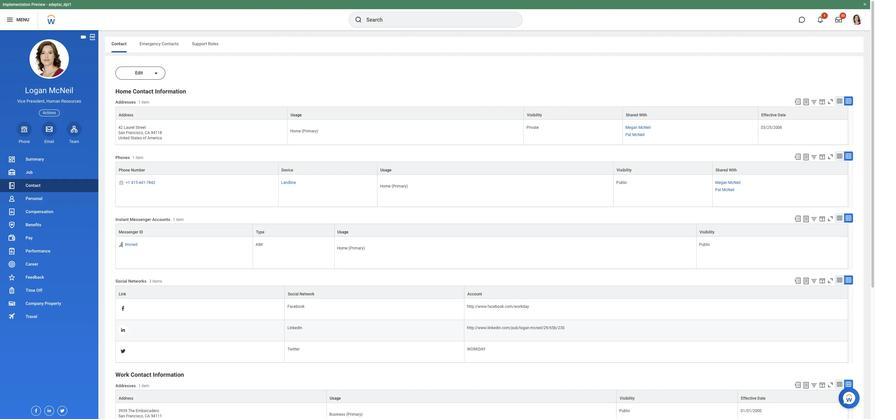Task type: locate. For each thing, give the bounding box(es) containing it.
export to excel image for phones
[[795, 153, 802, 161]]

1 vertical spatial megan mcneil
[[716, 181, 741, 185]]

1 export to worksheets image from the top
[[803, 98, 811, 106]]

1 horizontal spatial megan mcneil
[[716, 181, 741, 185]]

1 horizontal spatial megan
[[716, 181, 728, 185]]

441-
[[139, 181, 147, 185]]

1 horizontal spatial date
[[778, 113, 787, 118]]

logan mcneil
[[25, 86, 73, 95]]

notifications large image
[[818, 16, 824, 23]]

select to filter grid data image for 3
[[811, 278, 818, 285]]

fullscreen image
[[827, 98, 835, 105], [827, 153, 835, 161], [827, 382, 835, 389]]

ca down embarcadero
[[145, 414, 150, 419]]

item up messenger id popup button
[[176, 217, 184, 222]]

1 horizontal spatial pat mcneil
[[716, 188, 735, 193]]

0 vertical spatial items selected list
[[626, 124, 662, 138]]

twitter image down linkedin icon at left
[[120, 349, 126, 355]]

6 row from the top
[[116, 237, 849, 269]]

addresses 1 item down work
[[116, 384, 149, 388]]

addresses 1 item
[[116, 100, 149, 105], [116, 384, 149, 388]]

export to worksheets image
[[803, 153, 811, 161], [803, 277, 811, 285], [803, 382, 811, 390]]

1 vertical spatial megan mcneil link
[[716, 179, 741, 185]]

expand table image for addresses
[[846, 381, 852, 388]]

ca inside 42 laurel street san francisco, ca 94118 united states of america
[[145, 131, 150, 135]]

export to excel image
[[795, 153, 802, 161], [795, 215, 802, 223], [795, 277, 802, 285], [795, 382, 802, 389]]

san inside 3939 the embarcadero san francisco, ca 94111
[[118, 414, 125, 419]]

1 button
[[814, 12, 828, 27]]

addresses 1 item for 42 laurel street
[[116, 100, 149, 105]]

1 address from the top
[[119, 113, 133, 118]]

+1
[[126, 181, 130, 185]]

1 horizontal spatial phone image
[[118, 180, 124, 186]]

megan mcneil link
[[626, 124, 651, 130], [716, 179, 741, 185]]

row containing lmcneil
[[116, 237, 849, 269]]

summary
[[26, 157, 44, 162]]

0 vertical spatial fullscreen image
[[827, 215, 835, 223]]

1 right accounts
[[173, 217, 175, 222]]

inbox large image
[[836, 16, 843, 23]]

pat for the pat mcneil link related to bottom items selected list
[[716, 188, 722, 193]]

94111
[[151, 414, 162, 419]]

justify image
[[6, 16, 14, 24]]

1 horizontal spatial pat mcneil link
[[716, 187, 735, 193]]

phone image
[[20, 125, 29, 133], [118, 180, 124, 186]]

search image
[[355, 16, 363, 24]]

1 row from the top
[[116, 107, 849, 120]]

2 address from the top
[[119, 397, 133, 401]]

1 vertical spatial ca
[[145, 414, 150, 419]]

san inside 42 laurel street san francisco, ca 94118 united states of america
[[118, 131, 125, 135]]

mcneil
[[49, 86, 73, 95], [639, 125, 651, 130], [633, 133, 645, 137], [729, 181, 741, 185], [723, 188, 735, 193]]

private
[[527, 125, 539, 130]]

2 san from the top
[[118, 414, 125, 419]]

support
[[192, 41, 207, 46]]

export to worksheets image for accounts
[[803, 215, 811, 223]]

francisco,
[[126, 131, 144, 135], [126, 414, 144, 419]]

1 vertical spatial public element
[[700, 241, 711, 247]]

san down 3939
[[118, 414, 125, 419]]

fullscreen image for 3
[[827, 277, 835, 285]]

0 horizontal spatial with
[[640, 113, 648, 118]]

tab list
[[105, 37, 864, 53]]

contact up personal
[[26, 183, 41, 188]]

linkedin image
[[45, 407, 52, 414]]

benefits link
[[0, 219, 98, 232]]

megan mcneil
[[626, 125, 651, 130], [716, 181, 741, 185]]

1 vertical spatial pat
[[716, 188, 722, 193]]

2 ca from the top
[[145, 414, 150, 419]]

1 vertical spatial francisco,
[[126, 414, 144, 419]]

ca for 94111
[[145, 414, 150, 419]]

company property
[[26, 301, 61, 306]]

2 export to worksheets image from the top
[[803, 215, 811, 223]]

item up number
[[136, 155, 144, 160]]

1 vertical spatial fullscreen image
[[827, 277, 835, 285]]

0 vertical spatial select to filter grid data image
[[811, 154, 818, 161]]

row containing linkedin
[[116, 320, 849, 342]]

1 vertical spatial expand table image
[[846, 215, 852, 222]]

contact left emergency
[[112, 41, 127, 46]]

contact inside contact link
[[26, 183, 41, 188]]

1 vertical spatial social
[[288, 292, 299, 297]]

1 horizontal spatial shared with
[[716, 168, 737, 173]]

0 vertical spatial social
[[116, 279, 127, 284]]

1 right phones
[[133, 155, 135, 160]]

president,
[[27, 99, 45, 104]]

1 addresses from the top
[[116, 100, 136, 105]]

item for shared with
[[142, 100, 149, 105]]

table image
[[837, 153, 844, 160], [837, 215, 844, 222]]

3 row from the top
[[116, 162, 849, 175]]

click to view/edit grid preferences image
[[819, 215, 827, 223], [819, 382, 827, 389]]

http://www.linkedin.com/pub/logan-mcneil/29/65b/230
[[467, 326, 565, 331]]

effective date up 01/01/2000
[[742, 397, 766, 401]]

1 vertical spatial effective
[[742, 397, 757, 401]]

address up laurel
[[119, 113, 133, 118]]

time
[[26, 288, 35, 293]]

0 horizontal spatial megan
[[626, 125, 638, 130]]

roles
[[208, 41, 219, 46]]

contact right work
[[131, 372, 151, 379]]

2 expand table image from the top
[[846, 215, 852, 222]]

2 vertical spatial click to view/edit grid preferences image
[[819, 277, 827, 285]]

1 vertical spatial address
[[119, 397, 133, 401]]

1 inside phones 1 item
[[133, 155, 135, 160]]

items selected list
[[626, 124, 662, 138], [716, 179, 752, 193]]

ca up of
[[145, 131, 150, 135]]

0 vertical spatial expand table image
[[846, 153, 852, 160]]

10 row from the top
[[116, 342, 849, 363]]

0 vertical spatial addresses 1 item
[[116, 100, 149, 105]]

addresses up laurel
[[116, 100, 136, 105]]

date up 03/25/2008
[[778, 113, 787, 118]]

7842
[[147, 181, 155, 185]]

travel link
[[0, 311, 98, 324]]

0 vertical spatial megan mcneil link
[[626, 124, 651, 130]]

0 vertical spatial pat mcneil
[[626, 133, 645, 137]]

vice
[[17, 99, 25, 104]]

social network
[[288, 292, 315, 297]]

number
[[131, 168, 145, 173]]

1 horizontal spatial with
[[729, 168, 737, 173]]

0 vertical spatial ca
[[145, 131, 150, 135]]

lmcneil link
[[125, 241, 138, 247]]

ca inside 3939 the embarcadero san francisco, ca 94111
[[145, 414, 150, 419]]

phone image up phone logan mcneil element
[[20, 125, 29, 133]]

0 vertical spatial effective
[[762, 113, 777, 118]]

team link
[[67, 122, 82, 144]]

3939 the embarcadero san francisco, ca 94111
[[118, 409, 162, 419]]

item down home contact information
[[142, 100, 149, 105]]

1 horizontal spatial phone
[[119, 168, 130, 173]]

1 for shared with
[[138, 100, 141, 105]]

item for visibility
[[136, 155, 144, 160]]

feedback link
[[0, 271, 98, 284]]

42 laurel street san francisco, ca 94118 united states of america
[[118, 125, 162, 141]]

social up link
[[116, 279, 127, 284]]

tag image
[[80, 33, 87, 41]]

performance image
[[8, 247, 16, 255]]

1 horizontal spatial shared
[[716, 168, 728, 173]]

1 right notifications large image
[[824, 14, 826, 17]]

expand table image
[[846, 153, 852, 160], [846, 277, 852, 284], [846, 381, 852, 388]]

social for networks
[[116, 279, 127, 284]]

0 vertical spatial date
[[778, 113, 787, 118]]

0 vertical spatial megan
[[626, 125, 638, 130]]

social network button
[[285, 286, 464, 299]]

megan
[[626, 125, 638, 130], [716, 181, 728, 185]]

export to worksheets image for phones
[[803, 153, 811, 161]]

1 vertical spatial shared with
[[716, 168, 737, 173]]

effective
[[762, 113, 777, 118], [742, 397, 757, 401]]

0 horizontal spatial phone
[[19, 139, 30, 144]]

0 horizontal spatial pat mcneil
[[626, 133, 645, 137]]

1 ca from the top
[[145, 131, 150, 135]]

1 vertical spatial effective date
[[742, 397, 766, 401]]

0 vertical spatial effective date
[[762, 113, 787, 118]]

linkedin
[[288, 326, 302, 331]]

select to filter grid data image for accounts
[[811, 216, 818, 223]]

addresses down work
[[116, 384, 136, 388]]

1 vertical spatial select to filter grid data image
[[811, 382, 818, 389]]

9 row from the top
[[116, 320, 849, 342]]

effective up 03/25/2008
[[762, 113, 777, 118]]

messenger up lmcneil link
[[119, 230, 138, 235]]

1 down the work contact information
[[138, 384, 141, 388]]

effective for the topmost effective date popup button
[[762, 113, 777, 118]]

click to view/edit grid preferences image
[[819, 98, 827, 105], [819, 153, 827, 161], [819, 277, 827, 285]]

usage
[[291, 113, 302, 118], [381, 168, 392, 173], [338, 230, 349, 235], [330, 397, 341, 401]]

email logan mcneil element
[[42, 139, 57, 144]]

0 vertical spatial click to view/edit grid preferences image
[[819, 98, 827, 105]]

2 click to view/edit grid preferences image from the top
[[819, 382, 827, 389]]

select to filter grid data image for effective date
[[811, 382, 818, 389]]

visibility button
[[524, 107, 623, 120], [614, 162, 713, 175], [697, 224, 848, 237], [617, 391, 738, 403]]

united
[[118, 136, 130, 141]]

date up 01/01/2000
[[758, 397, 766, 401]]

1 vertical spatial home (primary) element
[[380, 183, 408, 189]]

addresses 1 item for 3939 the embarcadero
[[116, 384, 149, 388]]

export to excel image for social networks
[[795, 277, 802, 285]]

1 horizontal spatial twitter image
[[120, 349, 126, 355]]

address button
[[116, 107, 288, 120], [116, 391, 327, 403]]

social up 'facebook'
[[288, 292, 299, 297]]

8 row from the top
[[116, 299, 849, 320]]

2 address button from the top
[[116, 391, 327, 403]]

1 expand table image from the top
[[846, 98, 852, 104]]

messenger up 'id'
[[130, 217, 151, 222]]

fullscreen image inside 'toolbar'
[[827, 153, 835, 161]]

contact image
[[8, 182, 16, 190]]

travel image
[[8, 313, 16, 321]]

phone up summary
[[19, 139, 30, 144]]

0 vertical spatial public
[[617, 181, 628, 185]]

1 vertical spatial addresses 1 item
[[116, 384, 149, 388]]

3
[[149, 279, 151, 284]]

addresses 1 item down home contact information
[[116, 100, 149, 105]]

personal link
[[0, 192, 98, 205]]

compensation link
[[0, 205, 98, 219]]

2 row from the top
[[116, 120, 849, 145]]

0 horizontal spatial twitter image
[[58, 407, 65, 414]]

0 vertical spatial addresses
[[116, 100, 136, 105]]

pat
[[626, 133, 632, 137], [716, 188, 722, 193]]

row containing link
[[116, 286, 849, 299]]

list
[[0, 153, 98, 324]]

phone inside navigation pane region
[[19, 139, 30, 144]]

fullscreen image for effective date
[[827, 98, 835, 105]]

francisco, down the
[[126, 414, 144, 419]]

francisco, inside 3939 the embarcadero san francisco, ca 94111
[[126, 414, 144, 419]]

1 vertical spatial pat mcneil link
[[716, 187, 735, 193]]

1 horizontal spatial effective
[[762, 113, 777, 118]]

row
[[116, 107, 849, 120], [116, 120, 849, 145], [116, 162, 849, 175], [116, 175, 849, 207], [116, 224, 849, 237], [116, 237, 849, 269], [116, 286, 849, 299], [116, 299, 849, 320], [116, 320, 849, 342], [116, 342, 849, 363], [116, 390, 849, 403], [116, 403, 849, 419]]

click to view/edit grid preferences image for accounts
[[819, 215, 827, 223]]

workday
[[467, 347, 486, 352]]

career link
[[0, 258, 98, 271]]

2 vertical spatial export to worksheets image
[[803, 382, 811, 390]]

1 vertical spatial addresses
[[116, 384, 136, 388]]

33 button
[[832, 12, 847, 27]]

0 vertical spatial information
[[155, 88, 186, 95]]

0 horizontal spatial phone image
[[20, 125, 29, 133]]

effective up 01/01/2000
[[742, 397, 757, 401]]

table image
[[837, 98, 844, 104], [837, 277, 844, 284], [837, 381, 844, 388]]

0 vertical spatial francisco,
[[126, 131, 144, 135]]

0 horizontal spatial megan mcneil link
[[626, 124, 651, 130]]

export to worksheets image
[[803, 98, 811, 106], [803, 215, 811, 223]]

pay image
[[8, 234, 16, 242]]

ca
[[145, 131, 150, 135], [145, 414, 150, 419]]

2 select to filter grid data image from the top
[[811, 382, 818, 389]]

compensation image
[[8, 208, 16, 216]]

work
[[116, 372, 129, 379]]

0 horizontal spatial pat mcneil link
[[626, 131, 645, 137]]

1 inside button
[[824, 14, 826, 17]]

1 vertical spatial with
[[729, 168, 737, 173]]

email button
[[42, 122, 57, 144]]

usage button
[[288, 107, 524, 120], [378, 162, 614, 175], [335, 224, 697, 237], [327, 391, 617, 403]]

click to view/edit grid preferences image for social networks
[[819, 277, 827, 285]]

1 san from the top
[[118, 131, 125, 135]]

11 row from the top
[[116, 390, 849, 403]]

date
[[778, 113, 787, 118], [758, 397, 766, 401]]

phone logan mcneil element
[[17, 139, 32, 144]]

3939
[[118, 409, 127, 414]]

0 vertical spatial pat
[[626, 133, 632, 137]]

navigation pane region
[[0, 30, 98, 419]]

benefits image
[[8, 221, 16, 229]]

1 for effective date
[[138, 384, 141, 388]]

phone up +1
[[119, 168, 130, 173]]

team
[[69, 139, 79, 144]]

expand table image for accounts
[[846, 215, 852, 222]]

0 horizontal spatial home (primary)
[[290, 129, 318, 134]]

home
[[116, 88, 131, 95], [290, 129, 301, 134], [380, 184, 391, 189], [337, 246, 348, 251]]

francisco, inside 42 laurel street san francisco, ca 94118 united states of america
[[126, 131, 144, 135]]

0 vertical spatial table image
[[837, 98, 844, 104]]

1 vertical spatial phone
[[119, 168, 130, 173]]

shared with button
[[623, 107, 759, 120], [713, 162, 848, 175]]

0 vertical spatial shared
[[626, 113, 639, 118]]

fullscreen image
[[827, 215, 835, 223], [827, 277, 835, 285]]

landline
[[281, 181, 296, 185]]

caret down image
[[152, 71, 160, 76]]

1 francisco, from the top
[[126, 131, 144, 135]]

effective date for the topmost effective date popup button
[[762, 113, 787, 118]]

item down the work contact information
[[142, 384, 149, 388]]

francisco, up states
[[126, 131, 144, 135]]

home (primary) element
[[290, 128, 318, 134], [380, 183, 408, 189], [337, 245, 365, 251]]

address up 3939
[[119, 397, 133, 401]]

1 vertical spatial megan
[[716, 181, 728, 185]]

type button
[[253, 224, 334, 237]]

2 francisco, from the top
[[126, 414, 144, 419]]

1 addresses 1 item from the top
[[116, 100, 149, 105]]

career
[[26, 262, 38, 267]]

twitter image
[[120, 349, 126, 355], [58, 407, 65, 414]]

messenger id
[[119, 230, 143, 235]]

phone image left +1
[[118, 180, 124, 186]]

social inside popup button
[[288, 292, 299, 297]]

1 down home contact information
[[138, 100, 141, 105]]

0 vertical spatial fullscreen image
[[827, 98, 835, 105]]

1 vertical spatial fullscreen image
[[827, 153, 835, 161]]

effective date up 03/25/2008
[[762, 113, 787, 118]]

megan for megan mcneil link corresponding to bottom items selected list
[[716, 181, 728, 185]]

effective date button
[[759, 107, 848, 120], [739, 391, 848, 403]]

expand table image
[[846, 98, 852, 104], [846, 215, 852, 222]]

1 vertical spatial date
[[758, 397, 766, 401]]

compensation
[[26, 209, 53, 214]]

account
[[468, 292, 482, 297]]

travel
[[26, 314, 37, 319]]

toolbar
[[792, 97, 854, 107], [792, 152, 854, 162], [792, 214, 854, 224], [792, 276, 854, 286], [792, 380, 854, 390]]

0 horizontal spatial date
[[758, 397, 766, 401]]

0 vertical spatial home (primary) element
[[290, 128, 318, 134]]

san down 42
[[118, 131, 125, 135]]

0 vertical spatial pat mcneil link
[[626, 131, 645, 137]]

0 vertical spatial san
[[118, 131, 125, 135]]

03/25/2008
[[762, 125, 783, 130]]

row containing 3939 the embarcadero
[[116, 403, 849, 419]]

san for 42
[[118, 131, 125, 135]]

phone for phone number
[[119, 168, 130, 173]]

addresses for 42 laurel street
[[116, 100, 136, 105]]

aim element
[[256, 241, 263, 247]]

address
[[119, 113, 133, 118], [119, 397, 133, 401]]

0 horizontal spatial shared with
[[626, 113, 648, 118]]

addresses
[[116, 100, 136, 105], [116, 384, 136, 388]]

human
[[46, 99, 60, 104]]

item inside phones 1 item
[[136, 155, 144, 160]]

row containing +1 415-441-7842
[[116, 175, 849, 207]]

1 click to view/edit grid preferences image from the top
[[819, 215, 827, 223]]

address button for san francisco, ca 94118
[[116, 107, 288, 120]]

2 addresses from the top
[[116, 384, 136, 388]]

1 vertical spatial expand table image
[[846, 277, 852, 284]]

1 vertical spatial effective date button
[[739, 391, 848, 403]]

id
[[139, 230, 143, 235]]

san for 3939
[[118, 414, 125, 419]]

2 vertical spatial table image
[[837, 381, 844, 388]]

select to filter grid data image
[[811, 98, 818, 105], [811, 382, 818, 389]]

2 horizontal spatial home (primary) element
[[380, 183, 408, 189]]

item for effective date
[[142, 384, 149, 388]]

edit
[[135, 70, 143, 75]]

2 vertical spatial select to filter grid data image
[[811, 278, 818, 285]]

vice president, human resources
[[17, 99, 81, 104]]

select to filter grid data image
[[811, 154, 818, 161], [811, 216, 818, 223], [811, 278, 818, 285]]

1 vertical spatial click to view/edit grid preferences image
[[819, 153, 827, 161]]

ca for 94118
[[145, 131, 150, 135]]

1 horizontal spatial home (primary)
[[337, 246, 365, 251]]

0 vertical spatial export to worksheets image
[[803, 98, 811, 106]]

2 horizontal spatial home (primary)
[[380, 184, 408, 189]]

1 vertical spatial export to worksheets image
[[803, 277, 811, 285]]

home contact information
[[116, 88, 186, 95]]

(primary)
[[302, 129, 318, 134], [392, 184, 408, 189], [349, 246, 365, 251], [347, 413, 363, 417]]

5 row from the top
[[116, 224, 849, 237]]

summary link
[[0, 153, 98, 166]]

public element
[[617, 179, 628, 185], [700, 241, 711, 247], [620, 408, 631, 414]]

preview
[[31, 2, 45, 7]]

tab list containing contact
[[105, 37, 864, 53]]

1 vertical spatial san
[[118, 414, 125, 419]]

12 row from the top
[[116, 403, 849, 419]]

pat mcneil for leftmost items selected list
[[626, 133, 645, 137]]

fullscreen image for accounts
[[827, 215, 835, 223]]

4 row from the top
[[116, 175, 849, 207]]

1 horizontal spatial megan mcneil link
[[716, 179, 741, 185]]

1 select to filter grid data image from the top
[[811, 98, 818, 105]]

expand table image for social networks
[[846, 277, 852, 284]]

pat mcneil link for bottom items selected list
[[716, 187, 735, 193]]

shared
[[626, 113, 639, 118], [716, 168, 728, 173]]

2 addresses 1 item from the top
[[116, 384, 149, 388]]

pat for the pat mcneil link associated with leftmost items selected list
[[626, 133, 632, 137]]

0 vertical spatial shared with button
[[623, 107, 759, 120]]

click to view/edit grid preferences image for item
[[819, 382, 827, 389]]

0 vertical spatial shared with
[[626, 113, 648, 118]]

facebook image
[[120, 306, 126, 312]]

feedback image
[[8, 274, 16, 282]]

twitter image right linkedin image
[[58, 407, 65, 414]]

1 vertical spatial information
[[153, 372, 184, 379]]

1 vertical spatial messenger
[[119, 230, 138, 235]]

7 row from the top
[[116, 286, 849, 299]]

effective for bottommost effective date popup button
[[742, 397, 757, 401]]

1 address button from the top
[[116, 107, 288, 120]]

table image for effective date
[[837, 381, 844, 388]]

2 vertical spatial public
[[620, 409, 631, 414]]

1 vertical spatial public
[[700, 243, 711, 247]]



Task type: vqa. For each thing, say whether or not it's contained in the screenshot.
second 19.00 from right
no



Task type: describe. For each thing, give the bounding box(es) containing it.
0 vertical spatial twitter image
[[120, 349, 126, 355]]

phones
[[116, 155, 130, 160]]

megan for leftmost items selected list megan mcneil link
[[626, 125, 638, 130]]

menu button
[[0, 9, 38, 30]]

address for 42 laurel street
[[119, 113, 133, 118]]

1 vertical spatial table image
[[837, 277, 844, 284]]

information for home contact information
[[155, 88, 186, 95]]

1 vertical spatial shared
[[716, 168, 728, 173]]

device button
[[279, 162, 377, 175]]

select to filter grid data image for shared with
[[811, 98, 818, 105]]

landline link
[[281, 179, 296, 185]]

export to excel image
[[795, 98, 802, 105]]

job link
[[0, 166, 98, 179]]

Search Workday  search field
[[367, 12, 509, 27]]

pay
[[26, 236, 33, 241]]

contact link
[[0, 179, 98, 192]]

1 inside 'instant messenger accounts 1 item'
[[173, 217, 175, 222]]

toolbar for type "popup button"
[[792, 214, 854, 224]]

toolbar for social network popup button
[[792, 276, 854, 286]]

date for bottommost effective date popup button
[[758, 397, 766, 401]]

adeptai_dpt1
[[49, 2, 72, 7]]

mcneil inside navigation pane region
[[49, 86, 73, 95]]

feedback
[[26, 275, 44, 280]]

lmcneil
[[125, 243, 138, 247]]

business (primary)
[[330, 413, 363, 417]]

phone number
[[119, 168, 145, 173]]

list containing summary
[[0, 153, 98, 324]]

email
[[44, 139, 54, 144]]

0 horizontal spatial shared
[[626, 113, 639, 118]]

laurel
[[124, 125, 135, 130]]

the
[[128, 409, 135, 414]]

export to excel image for instant messenger accounts
[[795, 215, 802, 223]]

personal
[[26, 196, 42, 201]]

row containing phone number
[[116, 162, 849, 175]]

company
[[26, 301, 44, 306]]

job image
[[8, 169, 16, 177]]

implementation preview -   adeptai_dpt1
[[3, 2, 72, 7]]

1 for visibility
[[133, 155, 135, 160]]

expand table image for item
[[846, 98, 852, 104]]

embarcadero
[[136, 409, 159, 414]]

menu banner
[[0, 0, 871, 30]]

accounts
[[152, 217, 170, 222]]

click to view/edit grid preferences image for phones
[[819, 153, 827, 161]]

pat mcneil for bottom items selected list
[[716, 188, 735, 193]]

expand table image for phones
[[846, 153, 852, 160]]

benefits
[[26, 223, 41, 227]]

instant messenger accounts 1 item
[[116, 217, 184, 222]]

2 vertical spatial fullscreen image
[[827, 382, 835, 389]]

megan mcneil link for bottom items selected list
[[716, 179, 741, 185]]

fullscreen image for shared with
[[827, 153, 835, 161]]

public for the bottom public element
[[620, 409, 631, 414]]

private element
[[527, 124, 539, 130]]

messenger id button
[[116, 224, 253, 237]]

street
[[136, 125, 146, 130]]

edit button
[[116, 67, 152, 80]]

table image for shared with
[[837, 98, 844, 104]]

mail image
[[45, 125, 53, 133]]

42
[[118, 125, 123, 130]]

address for 3939 the embarcadero
[[119, 397, 133, 401]]

table image for accounts
[[837, 215, 844, 222]]

1 horizontal spatial home (primary) element
[[337, 245, 365, 251]]

performance link
[[0, 245, 98, 258]]

phones 1 item
[[116, 155, 144, 160]]

facebook image
[[32, 407, 39, 414]]

contact inside "tab list"
[[112, 41, 127, 46]]

phone for phone
[[19, 139, 30, 144]]

resources
[[61, 99, 81, 104]]

01/01/2000
[[741, 409, 762, 414]]

device
[[282, 168, 293, 173]]

social networks 3 items
[[116, 279, 162, 284]]

linkedin image
[[120, 327, 126, 333]]

actions
[[43, 110, 56, 115]]

type
[[256, 230, 265, 235]]

facebook
[[288, 305, 305, 309]]

+1 415-441-7842
[[126, 181, 155, 185]]

emergency
[[140, 41, 161, 46]]

row containing twitter
[[116, 342, 849, 363]]

company property image
[[8, 300, 16, 308]]

click to view/edit grid preferences image for addresses
[[819, 98, 827, 105]]

networks
[[128, 279, 147, 284]]

415-
[[131, 181, 139, 185]]

francisco, for laurel
[[126, 131, 144, 135]]

aim
[[256, 243, 263, 247]]

http://www.linkedin.com/pub/logan-
[[467, 326, 531, 331]]

close environment banner image
[[864, 2, 868, 6]]

logan
[[25, 86, 47, 95]]

personal image
[[8, 195, 16, 203]]

network
[[300, 292, 315, 297]]

america
[[147, 136, 162, 141]]

+1 415-441-7842 link
[[126, 179, 155, 185]]

profile logan mcneil image
[[852, 14, 863, 26]]

select to filter grid data image for item
[[811, 154, 818, 161]]

summary image
[[8, 156, 16, 163]]

megan mcneil link for leftmost items selected list
[[626, 124, 651, 130]]

francisco, for the
[[126, 414, 144, 419]]

1 vertical spatial phone image
[[118, 180, 124, 186]]

aim image
[[118, 242, 124, 248]]

business (primary) element
[[330, 411, 363, 417]]

states
[[131, 136, 142, 141]]

export to worksheets image for addresses
[[803, 382, 811, 390]]

0 vertical spatial effective date button
[[759, 107, 848, 120]]

1 vertical spatial items selected list
[[716, 179, 752, 193]]

view team image
[[70, 125, 78, 133]]

messenger inside popup button
[[119, 230, 138, 235]]

time off link
[[0, 284, 98, 297]]

phone image inside popup button
[[20, 125, 29, 133]]

effective date for bottommost effective date popup button
[[742, 397, 766, 401]]

1 vertical spatial shared with button
[[713, 162, 848, 175]]

row containing messenger id
[[116, 224, 849, 237]]

time off image
[[8, 287, 16, 295]]

link button
[[116, 286, 285, 299]]

export to worksheets image for social networks
[[803, 277, 811, 285]]

1 vertical spatial twitter image
[[58, 407, 65, 414]]

menu
[[16, 17, 29, 22]]

off
[[36, 288, 42, 293]]

pay link
[[0, 232, 98, 245]]

0 vertical spatial home (primary)
[[290, 129, 318, 134]]

item inside 'instant messenger accounts 1 item'
[[176, 217, 184, 222]]

twitter
[[288, 347, 300, 352]]

link
[[119, 292, 126, 297]]

0 horizontal spatial items selected list
[[626, 124, 662, 138]]

support roles
[[192, 41, 219, 46]]

mcneil/29/65b/230
[[531, 326, 565, 331]]

of
[[143, 136, 147, 141]]

information for work contact information
[[153, 372, 184, 379]]

pat mcneil link for leftmost items selected list
[[626, 131, 645, 137]]

0 vertical spatial with
[[640, 113, 648, 118]]

toolbar for "device" popup button
[[792, 152, 854, 162]]

address button for san francisco, ca 94111
[[116, 391, 327, 403]]

phone button
[[17, 122, 32, 144]]

career image
[[8, 261, 16, 268]]

row containing 42 laurel street
[[116, 120, 849, 145]]

business
[[330, 413, 346, 417]]

public for middle public element
[[700, 243, 711, 247]]

http://www.facebook.com/workday
[[467, 305, 529, 309]]

export to worksheets image for item
[[803, 98, 811, 106]]

date for the topmost effective date popup button
[[778, 113, 787, 118]]

export to excel image for addresses
[[795, 382, 802, 389]]

0 horizontal spatial home (primary) element
[[290, 128, 318, 134]]

-
[[46, 2, 48, 7]]

0 vertical spatial messenger
[[130, 217, 151, 222]]

social for network
[[288, 292, 299, 297]]

actions button
[[39, 109, 60, 116]]

addresses for 3939 the embarcadero
[[116, 384, 136, 388]]

table image for item
[[837, 153, 844, 160]]

team logan mcneil element
[[67, 139, 82, 144]]

0 vertical spatial public element
[[617, 179, 628, 185]]

public for top public element
[[617, 181, 628, 185]]

row containing facebook
[[116, 299, 849, 320]]

0 horizontal spatial megan mcneil
[[626, 125, 651, 130]]

2 vertical spatial public element
[[620, 408, 631, 414]]

implementation
[[3, 2, 30, 7]]

view printable version (pdf) image
[[89, 33, 96, 41]]

contact down the edit
[[133, 88, 154, 95]]

account button
[[465, 286, 848, 299]]



